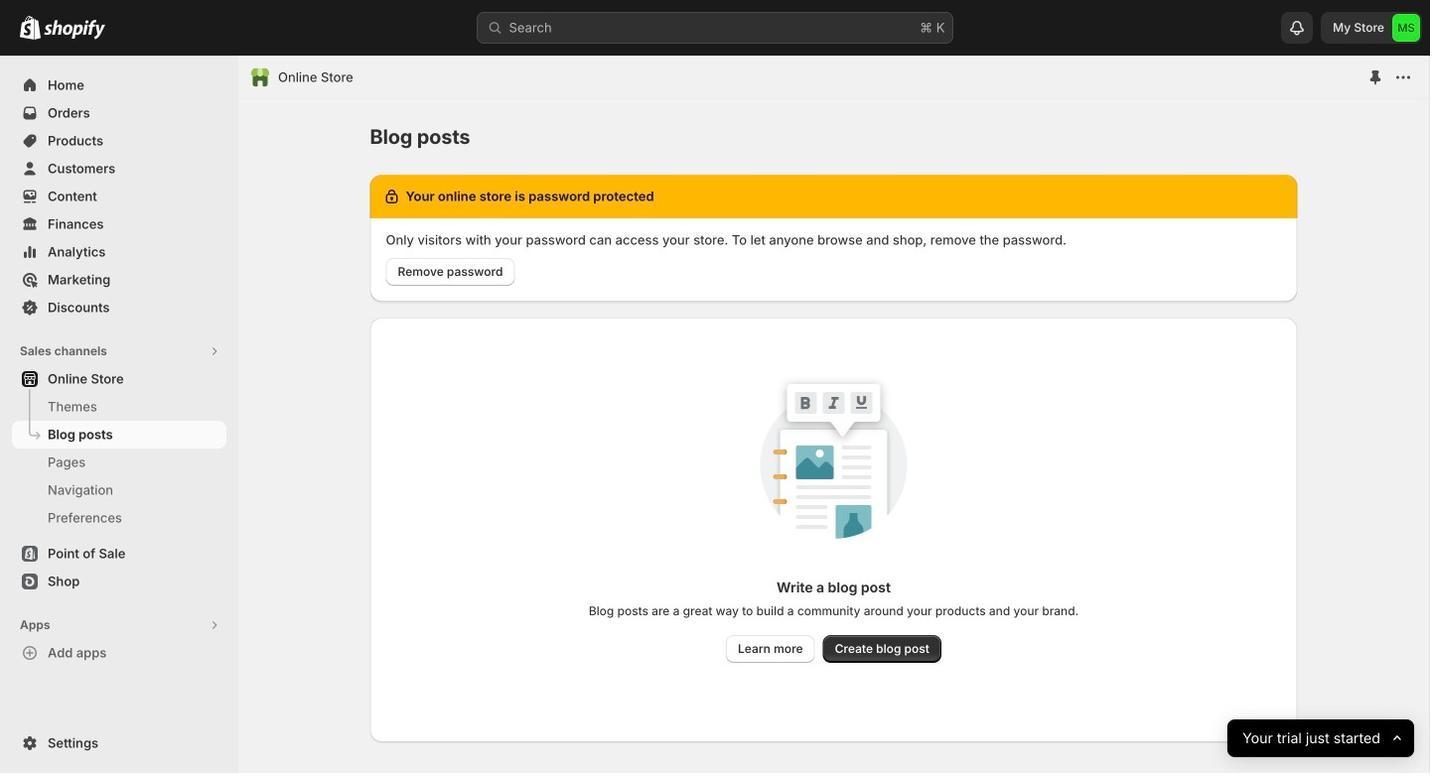 Task type: vqa. For each thing, say whether or not it's contained in the screenshot.
Shopify image
yes



Task type: locate. For each thing, give the bounding box(es) containing it.
my store image
[[1392, 14, 1420, 42]]

shopify image
[[44, 20, 105, 39]]

shopify image
[[20, 16, 41, 39]]

online store image
[[250, 68, 270, 87]]



